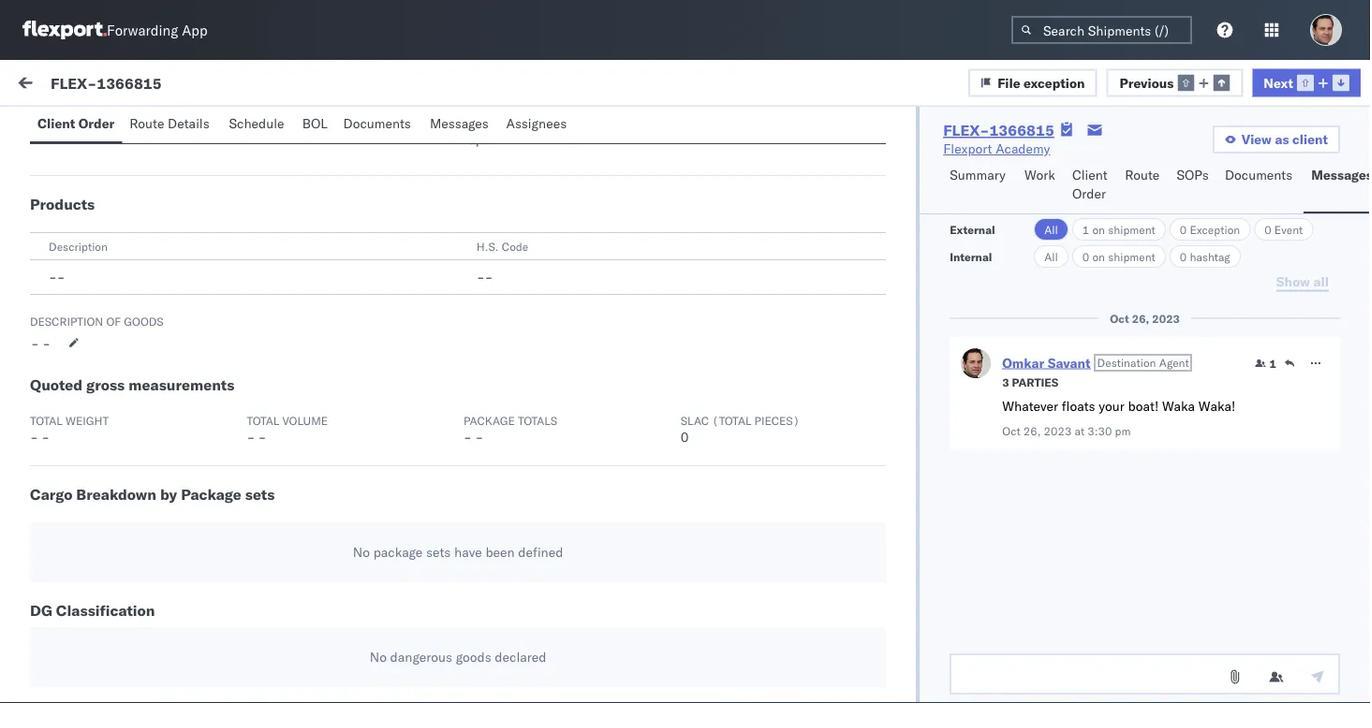Task type: describe. For each thing, give the bounding box(es) containing it.
4 2023, from the top
[[518, 686, 554, 703]]

0 for 0 on shipment
[[1083, 250, 1090, 264]]

time
[[470, 163, 495, 177]]

package
[[374, 544, 423, 561]]

omkar up great
[[91, 306, 130, 322]]

oct down the package totals - -
[[469, 461, 490, 478]]

26, down declared
[[494, 686, 514, 703]]

0 horizontal spatial you
[[101, 535, 122, 551]]

(wants
[[468, 105, 512, 121]]

unloading
[[252, 479, 311, 495]]

1 2:44 from the top
[[558, 583, 586, 600]]

2 2023, from the top
[[518, 461, 554, 478]]

with inside this is a great deal and with this create a lucrative partnership.
[[197, 376, 223, 392]]

exception: (air recovery) schedule delay: terminal - cargo availability delay
[[56, 582, 438, 617]]

total for total volume - -
[[247, 414, 280, 428]]

import work
[[139, 77, 213, 93]]

2271801
[[1108, 227, 1165, 244]]

import
[[139, 77, 178, 93]]

1 vertical spatial - -
[[31, 335, 51, 352]]

0 vertical spatial sets
[[245, 485, 275, 504]]

omkar up the unknown
[[91, 203, 130, 219]]

totals
[[518, 414, 558, 428]]

26, inside whatever floats your boat! waka waka! oct 26, 2023 at 3:30 pm
[[1024, 424, 1041, 438]]

sops button
[[1170, 158, 1218, 214]]

declared
[[495, 649, 547, 666]]

related
[[1069, 163, 1108, 177]]

agent
[[1160, 356, 1190, 370]]

flexport. image
[[22, 21, 107, 39]]

1 flex- 458574 from the top
[[1068, 340, 1156, 356]]

applied
[[369, 77, 413, 93]]

4 pdt from the top
[[613, 686, 637, 703]]

cargo inside exception: (air recovery) schedule delay: terminal - cargo availability delay
[[401, 582, 438, 598]]

schedule button
[[222, 107, 295, 143]]

0 for 0 event
[[1265, 223, 1272, 237]]

2 oct 26, 2023, 2:44 pm pdt from the top
[[469, 686, 637, 703]]

oct down have
[[469, 583, 490, 600]]

file
[[998, 74, 1021, 91]]

omkar savant destination agent
[[1003, 355, 1190, 371]]

| 1 filter applied filtered by:
[[319, 77, 485, 93]]

instructions
[[516, 131, 589, 148]]

delayed.
[[56, 479, 107, 495]]

1 pdt from the top
[[613, 227, 637, 244]]

1 vertical spatial sets
[[426, 544, 451, 561]]

savant up deal
[[134, 306, 174, 322]]

3 parties button
[[1003, 373, 1059, 390]]

- inside exception: (air recovery) schedule delay: terminal - cargo availability delay
[[389, 582, 398, 598]]

your down "appreciate"
[[233, 535, 259, 551]]

message for message 'button'
[[228, 77, 282, 93]]

savant up parties
[[1048, 355, 1091, 371]]

lucrative
[[107, 394, 158, 411]]

message list
[[218, 119, 299, 135]]

final
[[56, 516, 83, 533]]

1 horizontal spatial as
[[370, 535, 384, 551]]

work for my
[[54, 72, 102, 98]]

oct 26, 2023
[[1110, 312, 1181, 326]]

foreign
[[468, 86, 513, 103]]

1 vertical spatial we
[[169, 516, 188, 533]]

order for the bottom client order button
[[1073, 186, 1106, 202]]

0 vertical spatial of
[[106, 314, 121, 328]]

appreciate
[[192, 516, 255, 533]]

exception: for exception: (air recovery) schedule delay: terminal - cargo availability delay
[[59, 582, 126, 598]]

0 vertical spatial client order
[[37, 115, 115, 132]]

2 -- from the left
[[477, 269, 493, 285]]

package totals - -
[[464, 414, 558, 446]]

dg
[[30, 602, 52, 620]]

route details button
[[122, 107, 222, 143]]

delivery
[[86, 516, 132, 533]]

1 oct 26, 2023, 2:44 pm pdt from the top
[[469, 583, 637, 600]]

this inside the we are notifying you that your shipment, k & k, devan has been delayed. this often occurs when unloading than expected. please note that this may final delivery date. we appreciate your understanding and will update you with the status of your shipment as soon as possible.
[[248, 498, 271, 514]]

omkar up the 3 parties button
[[1003, 355, 1045, 371]]

schedule inside exception: (air recovery) schedule delay: terminal - cargo availability delay
[[229, 582, 287, 598]]

0 vertical spatial 1366815
[[97, 73, 162, 92]]

3 pdt from the top
[[613, 583, 637, 600]]

trade
[[517, 86, 551, 103]]

by
[[160, 485, 177, 504]]

documents for top documents "button"
[[343, 115, 411, 132]]

app
[[182, 21, 208, 39]]

2 vertical spatial message
[[58, 163, 103, 177]]

view as client button
[[1213, 126, 1341, 154]]

26, down no package sets have been defined
[[494, 583, 514, 600]]

work inside "button"
[[1025, 167, 1056, 183]]

goods for of
[[124, 314, 164, 328]]

resize handle column header for message
[[438, 156, 461, 704]]

0 inside slac (total pieces) 0
[[681, 429, 689, 446]]

on for 0
[[1093, 250, 1106, 264]]

0 horizontal spatial as
[[321, 535, 334, 551]]

resize handle column header for category
[[1037, 156, 1060, 704]]

0 exception
[[1180, 223, 1241, 237]]

flexport academy
[[944, 141, 1051, 157]]

external (0) button
[[22, 111, 118, 147]]

external (0)
[[30, 119, 107, 135]]

whatever
[[1003, 398, 1059, 415]]

with inside the we are notifying you that your shipment, k & k, devan has been delayed. this often occurs when unloading than expected. please note that this may final delivery date. we appreciate your understanding and will update you with the status of your shipment as soon as possible.
[[126, 535, 151, 551]]

1 horizontal spatial client order
[[1073, 167, 1108, 202]]

work button
[[1017, 158, 1065, 214]]

view
[[1242, 131, 1272, 148]]

1 horizontal spatial that
[[221, 498, 245, 514]]

0 horizontal spatial client
[[37, 115, 75, 132]]

exception: for exception: unknown customs hold type
[[59, 235, 126, 252]]

messages for top "messages" button
[[430, 115, 489, 132]]

delay
[[131, 601, 166, 617]]

1 omkar savant from the top
[[91, 203, 174, 219]]

entry)
[[542, 105, 583, 121]]

1 horizontal spatial 2023
[[1153, 312, 1181, 326]]

flex- 2271801
[[1068, 227, 1165, 244]]

0 for 0 exception
[[1180, 223, 1187, 237]]

k,
[[324, 460, 337, 476]]

1 horizontal spatial flex-1366815
[[944, 121, 1055, 140]]

great
[[109, 376, 139, 392]]

zone
[[554, 86, 584, 103]]

hashtag
[[1190, 250, 1231, 264]]

3 pm from the top
[[589, 583, 609, 600]]

no package sets have been defined
[[353, 544, 563, 561]]

details
[[168, 115, 210, 132]]

quoted gross measurements
[[30, 376, 235, 394]]

all button for 0
[[1035, 245, 1069, 268]]

0 vertical spatial - -
[[644, 131, 663, 148]]

next button
[[1253, 69, 1361, 97]]

oct up the destination
[[1110, 312, 1130, 326]]

0 vertical spatial flex-1366815
[[51, 73, 162, 92]]

gross
[[86, 376, 125, 394]]

sender
[[501, 78, 537, 92]]

have
[[454, 544, 482, 561]]

description for description of goods
[[30, 314, 103, 328]]

status
[[177, 535, 214, 551]]

my
[[19, 72, 49, 98]]

savant down 'lucrative'
[[134, 428, 174, 444]]

previous button
[[1107, 69, 1244, 97]]

route details
[[130, 115, 210, 132]]

0 vertical spatial we
[[56, 460, 75, 476]]

0 vertical spatial that
[[181, 460, 205, 476]]

1 on shipment
[[1083, 223, 1156, 237]]

route for route details
[[130, 115, 164, 132]]

this inside the we are notifying you that your shipment, k & k, devan has been delayed. this often occurs when unloading than expected. please note that this may final delivery date. we appreciate your understanding and will update you with the status of your shipment as soon as possible.
[[110, 479, 135, 495]]

2 pm from the top
[[589, 461, 609, 478]]

and inside the we are notifying you that your shipment, k & k, devan has been delayed. this often occurs when unloading than expected. please note that this may final delivery date. we appreciate your understanding and will update you with the status of your shipment as soon as possible.
[[377, 516, 399, 533]]

create
[[56, 394, 93, 411]]

no for no dangerous goods declared
[[370, 649, 387, 666]]

1 -- from the left
[[49, 269, 65, 285]]

1 vertical spatial a
[[97, 394, 104, 411]]

2 2:44 from the top
[[558, 686, 586, 703]]

we are notifying you that your shipment, k & k, devan has been delayed. this often occurs when unloading than expected. please note that this may final delivery date. we appreciate your understanding and will update you with the status of your shipment as soon as possible.
[[56, 460, 441, 551]]

sops
[[1177, 167, 1209, 183]]

k
[[300, 460, 309, 476]]

0 horizontal spatial cargo
[[30, 485, 73, 504]]

1 vertical spatial client order button
[[1065, 158, 1118, 214]]

my work
[[19, 72, 102, 98]]

26, down the package totals - -
[[494, 461, 514, 478]]

defined
[[518, 544, 563, 561]]

shipment for 0 on shipment
[[1109, 250, 1156, 264]]

forwarding
[[107, 21, 178, 39]]

occurs
[[173, 479, 213, 495]]

slac
[[681, 414, 709, 428]]

oct left code
[[469, 227, 490, 244]]

event
[[1275, 223, 1304, 237]]

1 vertical spatial messages button
[[1304, 158, 1371, 214]]

update
[[56, 535, 98, 551]]

26, left the 2:46
[[494, 227, 514, 244]]

as inside button
[[1276, 131, 1290, 148]]

3 2023, from the top
[[518, 583, 554, 600]]

(air
[[129, 582, 156, 598]]

notifying
[[100, 460, 153, 476]]

1 button
[[1255, 356, 1277, 371]]

Search Shipments (/) text field
[[1012, 16, 1193, 44]]

0 for 0 hashtag
[[1180, 250, 1187, 264]]

delay:
[[290, 582, 328, 598]]

exception
[[1024, 74, 1085, 91]]

0 vertical spatial documents button
[[336, 107, 422, 143]]

goods for dangerous
[[456, 649, 492, 666]]

view as client
[[1242, 131, 1329, 148]]

26, up the destination
[[1133, 312, 1150, 326]]



Task type: vqa. For each thing, say whether or not it's contained in the screenshot.
the top DOCUMENTS Button
yes



Task type: locate. For each thing, give the bounding box(es) containing it.
description down products
[[49, 239, 108, 253]]

1 vertical spatial work
[[1025, 167, 1056, 183]]

with up partnership.
[[197, 376, 223, 392]]

1 horizontal spatial documents
[[1225, 167, 1293, 183]]

0 vertical spatial work
[[54, 72, 102, 98]]

of inside the we are notifying you that your shipment, k & k, devan has been delayed. this often occurs when unloading than expected. please note that this may final delivery date. we appreciate your understanding and will update you with the status of your shipment as soon as possible.
[[217, 535, 229, 551]]

all for 1
[[1045, 223, 1059, 237]]

and inside this is a great deal and with this create a lucrative partnership.
[[171, 376, 194, 392]]

1 2023, from the top
[[518, 227, 554, 244]]

work for related
[[1111, 163, 1136, 177]]

previous
[[1120, 74, 1174, 91]]

omkar down classification
[[91, 671, 130, 688]]

2 all from the top
[[1045, 250, 1059, 264]]

no dangerous goods declared
[[370, 649, 547, 666]]

order down related on the right top
[[1073, 186, 1106, 202]]

2 vertical spatial 1
[[1270, 357, 1277, 371]]

order down my work
[[78, 115, 115, 132]]

messages for bottom "messages" button
[[1312, 167, 1371, 183]]

1 vertical spatial description
[[30, 314, 103, 328]]

documents for right documents "button"
[[1225, 167, 1293, 183]]

0 vertical spatial route
[[130, 115, 164, 132]]

item/shipment
[[1139, 163, 1215, 177]]

0 vertical spatial been
[[404, 460, 433, 476]]

we down please
[[169, 516, 188, 533]]

1 inside button
[[1270, 357, 1277, 371]]

message for message list
[[218, 119, 273, 135]]

schedule
[[229, 115, 284, 132], [229, 582, 287, 598]]

1 horizontal spatial client
[[1073, 167, 1108, 183]]

been
[[404, 460, 433, 476], [486, 544, 515, 561]]

2 horizontal spatial as
[[1276, 131, 1290, 148]]

0 vertical spatial exception:
[[59, 235, 126, 252]]

458574
[[1108, 340, 1156, 356], [1108, 686, 1156, 703]]

pdt
[[613, 227, 637, 244], [613, 461, 637, 478], [613, 583, 637, 600], [613, 686, 637, 703]]

list
[[276, 119, 299, 135]]

order inside client order
[[1073, 186, 1106, 202]]

0 vertical spatial cargo
[[30, 485, 73, 504]]

flex-1366815 down forwarding app link
[[51, 73, 162, 92]]

2 omkar savant from the top
[[91, 306, 174, 322]]

omkar savant up great
[[91, 306, 174, 322]]

1 vertical spatial 458574
[[1108, 686, 1156, 703]]

of up great
[[106, 314, 121, 328]]

4 pm from the top
[[589, 686, 609, 703]]

2 flex- 458574 from the top
[[1068, 686, 1156, 703]]

all button left the "0 on shipment"
[[1035, 245, 1069, 268]]

at
[[1075, 424, 1085, 438]]

1 horizontal spatial been
[[486, 544, 515, 561]]

0 vertical spatial all button
[[1035, 218, 1069, 241]]

possible.
[[387, 535, 441, 551]]

goods left declared
[[456, 649, 492, 666]]

0 horizontal spatial --
[[49, 269, 65, 285]]

dangerous
[[390, 649, 453, 666]]

your up when
[[208, 460, 234, 476]]

omkar savant down 'delay'
[[91, 671, 174, 688]]

4 omkar savant from the top
[[91, 671, 174, 688]]

all down work "button"
[[1045, 223, 1059, 237]]

0 vertical spatial shipment
[[1109, 223, 1156, 237]]

oct 26, 2023, 2:46 pm pdt
[[469, 227, 637, 244]]

route button
[[1118, 158, 1170, 214]]

None text field
[[950, 654, 1341, 695]]

1 458574 from the top
[[1108, 340, 1156, 356]]

deal
[[143, 376, 168, 392]]

1 horizontal spatial sets
[[426, 544, 451, 561]]

--
[[49, 269, 65, 285], [477, 269, 493, 285]]

waka
[[1163, 398, 1196, 415]]

a up weight
[[97, 394, 104, 411]]

route inside route details button
[[130, 115, 164, 132]]

0 vertical spatial on
[[1093, 223, 1106, 237]]

2 schedule from the top
[[229, 582, 287, 598]]

external for external
[[950, 223, 996, 237]]

3 omkar savant from the top
[[91, 428, 174, 444]]

route
[[130, 115, 164, 132], [1125, 167, 1160, 183]]

2 all button from the top
[[1035, 245, 1069, 268]]

all button down work "button"
[[1035, 218, 1069, 241]]

1 horizontal spatial --
[[477, 269, 493, 285]]

description up quoted
[[30, 314, 103, 328]]

0 horizontal spatial package
[[181, 485, 241, 504]]

2:44
[[558, 583, 586, 600], [558, 686, 586, 703]]

exception: down products
[[59, 235, 126, 252]]

1 horizontal spatial work
[[1025, 167, 1056, 183]]

schedule down message 'button'
[[229, 115, 284, 132]]

1 vertical spatial documents button
[[1218, 158, 1304, 214]]

flex-1366815 up flexport academy
[[944, 121, 1055, 140]]

client right work "button"
[[1073, 167, 1108, 183]]

of
[[106, 314, 121, 328], [217, 535, 229, 551]]

1 vertical spatial order
[[1073, 186, 1106, 202]]

documents button down the view
[[1218, 158, 1304, 214]]

1 vertical spatial 2023
[[1044, 424, 1072, 438]]

sets left have
[[426, 544, 451, 561]]

1 horizontal spatial this
[[110, 479, 135, 495]]

0 on shipment
[[1083, 250, 1156, 264]]

internal for internal
[[950, 250, 993, 264]]

total inside total weight - -
[[30, 414, 63, 428]]

no left package
[[353, 544, 370, 561]]

this left may
[[248, 498, 271, 514]]

volume
[[282, 414, 328, 428]]

messages button down client
[[1304, 158, 1371, 214]]

1 vertical spatial 1366815
[[990, 121, 1055, 140]]

bol
[[302, 115, 328, 132]]

client order button up 1 on shipment
[[1065, 158, 1118, 214]]

1 vertical spatial messages
[[1312, 167, 1371, 183]]

1 horizontal spatial 1366815
[[990, 121, 1055, 140]]

this up partnership.
[[226, 376, 248, 392]]

4 resize handle column header from the left
[[1337, 156, 1360, 704]]

0 horizontal spatial total
[[30, 414, 63, 428]]

0 horizontal spatial been
[[404, 460, 433, 476]]

message left list
[[218, 119, 273, 135]]

filter
[[338, 77, 366, 93]]

2023, down declared
[[518, 686, 554, 703]]

0 vertical spatial internal
[[126, 119, 172, 135]]

2023, down defined
[[518, 583, 554, 600]]

sets down shipment,
[[245, 485, 275, 504]]

1 total from the left
[[30, 414, 63, 428]]

1 on from the top
[[1093, 223, 1106, 237]]

boat!
[[1129, 398, 1159, 415]]

destination
[[1098, 356, 1157, 370]]

1 vertical spatial this
[[248, 498, 271, 514]]

0 horizontal spatial documents
[[343, 115, 411, 132]]

no
[[353, 544, 370, 561], [370, 649, 387, 666]]

no left dangerous
[[370, 649, 387, 666]]

category
[[770, 163, 815, 177]]

2 horizontal spatial 1
[[1270, 357, 1277, 371]]

1 horizontal spatial (0)
[[175, 119, 199, 135]]

0 left event
[[1265, 223, 1272, 237]]

when
[[217, 479, 249, 495]]

26,
[[494, 227, 514, 244], [1133, 312, 1150, 326], [1024, 424, 1041, 438], [494, 461, 514, 478], [494, 583, 514, 600], [494, 686, 514, 703]]

flexport
[[944, 141, 993, 157]]

you up often
[[156, 460, 177, 476]]

client
[[37, 115, 75, 132], [1073, 167, 1108, 183]]

you down delivery
[[101, 535, 122, 551]]

0 vertical spatial no
[[353, 544, 370, 561]]

0 vertical spatial you
[[156, 460, 177, 476]]

1 vertical spatial package
[[181, 485, 241, 504]]

messages button down foreign
[[422, 107, 499, 143]]

-- up description of goods
[[49, 269, 65, 285]]

all button for 1
[[1035, 218, 1069, 241]]

import work button
[[132, 60, 220, 111]]

exception: for exception:
[[59, 338, 126, 355]]

(0) for internal (0)
[[175, 119, 199, 135]]

0 vertical spatial package
[[464, 414, 515, 428]]

internal (0) button
[[118, 111, 210, 147]]

work right related on the right top
[[1111, 163, 1136, 177]]

0 horizontal spatial documents button
[[336, 107, 422, 143]]

2 total from the left
[[247, 414, 280, 428]]

1 vertical spatial this
[[110, 479, 135, 495]]

oct down whatever
[[1003, 424, 1021, 438]]

2023, left the 2:46
[[518, 227, 554, 244]]

1 vertical spatial all
[[1045, 250, 1059, 264]]

flex- 458574
[[1068, 340, 1156, 356], [1068, 686, 1156, 703]]

h.s. code
[[477, 239, 529, 253]]

route inside 'route' button
[[1125, 167, 1160, 183]]

3 resize handle column header from the left
[[1037, 156, 1060, 704]]

1 pm from the top
[[589, 227, 609, 244]]

0 horizontal spatial order
[[78, 115, 115, 132]]

1 (0) from the left
[[83, 119, 107, 135]]

-- down h.s.
[[477, 269, 493, 285]]

date.
[[136, 516, 166, 533]]

your inside whatever floats your boat! waka waka! oct 26, 2023 at 3:30 pm
[[1099, 398, 1125, 415]]

work right import
[[182, 77, 213, 93]]

filtered
[[418, 77, 464, 93]]

message up products
[[58, 163, 103, 177]]

exception: inside exception: (air recovery) schedule delay: terminal - cargo availability delay
[[59, 582, 126, 598]]

external inside button
[[30, 119, 79, 135]]

cargo down package
[[401, 582, 438, 598]]

1 vertical spatial documents
[[1225, 167, 1293, 183]]

2 vertical spatial shipment
[[262, 535, 317, 551]]

shipment for 1 on shipment
[[1109, 223, 1156, 237]]

2 on from the top
[[1093, 250, 1106, 264]]

forwarding app link
[[22, 21, 208, 39]]

oct down no dangerous goods declared
[[469, 686, 490, 703]]

is
[[85, 376, 95, 392]]

package up "appreciate"
[[181, 485, 241, 504]]

1 vertical spatial you
[[101, 535, 122, 551]]

external down my work
[[30, 119, 79, 135]]

0 horizontal spatial goods
[[124, 314, 164, 328]]

1 horizontal spatial client order button
[[1065, 158, 1118, 214]]

1 vertical spatial internal
[[950, 250, 993, 264]]

as right "soon"
[[370, 535, 384, 551]]

2023 inside whatever floats your boat! waka waka! oct 26, 2023 at 3:30 pm
[[1044, 424, 1072, 438]]

pieces)
[[755, 414, 800, 428]]

related work item/shipment
[[1069, 163, 1215, 177]]

1 horizontal spatial internal
[[950, 250, 993, 264]]

summary button
[[943, 158, 1017, 214]]

message inside 'button'
[[228, 77, 282, 93]]

total for total weight - -
[[30, 414, 63, 428]]

no for no package sets have been defined
[[353, 544, 370, 561]]

this inside this is a great deal and with this create a lucrative partnership.
[[56, 376, 81, 392]]

total inside total volume - -
[[247, 414, 280, 428]]

0 horizontal spatial with
[[126, 535, 151, 551]]

documents button down applied
[[336, 107, 422, 143]]

messages button
[[422, 107, 499, 143], [1304, 158, 1371, 214]]

(0) for external (0)
[[83, 119, 107, 135]]

0 horizontal spatial client order button
[[30, 107, 122, 143]]

1 horizontal spatial 1
[[1083, 223, 1090, 237]]

will
[[402, 516, 423, 533]]

0 horizontal spatial sets
[[245, 485, 275, 504]]

1 horizontal spatial total
[[247, 414, 280, 428]]

1366815 down the forwarding
[[97, 73, 162, 92]]

on for 1
[[1093, 223, 1106, 237]]

you
[[156, 460, 177, 476], [101, 535, 122, 551]]

0 horizontal spatial route
[[130, 115, 164, 132]]

oct 26, 2023, 2:44 pm pdt down defined
[[469, 583, 637, 600]]

2 458574 from the top
[[1108, 686, 1156, 703]]

savant up the unknown
[[134, 203, 174, 219]]

1 schedule from the top
[[229, 115, 284, 132]]

1 vertical spatial with
[[126, 535, 151, 551]]

pm
[[1115, 424, 1131, 438]]

1 horizontal spatial goods
[[456, 649, 492, 666]]

0 vertical spatial 2023
[[1153, 312, 1181, 326]]

internal inside button
[[126, 119, 172, 135]]

0 horizontal spatial work
[[54, 72, 102, 98]]

messages down client
[[1312, 167, 1371, 183]]

2023 left at
[[1044, 424, 1072, 438]]

this down notifying
[[110, 479, 135, 495]]

1 exception: from the top
[[59, 235, 126, 252]]

2 exception: from the top
[[59, 338, 126, 355]]

all left the "0 on shipment"
[[1045, 250, 1059, 264]]

on up the "0 on shipment"
[[1093, 223, 1106, 237]]

1 horizontal spatial and
[[377, 516, 399, 533]]

next
[[1264, 74, 1294, 91]]

1 vertical spatial that
[[221, 498, 245, 514]]

2 (0) from the left
[[175, 119, 199, 135]]

shipment inside the we are notifying you that your shipment, k & k, devan has been delayed. this often occurs when unloading than expected. please note that this may final delivery date. we appreciate your understanding and will update you with the status of your shipment as soon as possible.
[[262, 535, 317, 551]]

0 vertical spatial client
[[37, 115, 75, 132]]

2023 up agent
[[1153, 312, 1181, 326]]

3 parties
[[1003, 375, 1059, 389]]

as
[[1276, 131, 1290, 148], [321, 535, 334, 551], [370, 535, 384, 551]]

omkar savant up notifying
[[91, 428, 174, 444]]

1 vertical spatial no
[[370, 649, 387, 666]]

0 left exception at the top right of page
[[1180, 223, 1187, 237]]

that up occurs
[[181, 460, 205, 476]]

1 all button from the top
[[1035, 218, 1069, 241]]

as right the view
[[1276, 131, 1290, 148]]

2:46
[[558, 227, 586, 244]]

1 horizontal spatial - -
[[644, 131, 663, 148]]

file exception
[[998, 74, 1085, 91]]

order for client order button to the top
[[78, 115, 115, 132]]

route for route
[[1125, 167, 1160, 183]]

1366815 up academy
[[990, 121, 1055, 140]]

resize handle column header for time
[[738, 156, 760, 704]]

client down my work
[[37, 115, 75, 132]]

0 vertical spatial a
[[98, 376, 105, 392]]

3 exception: from the top
[[59, 582, 126, 598]]

with down date.
[[126, 535, 151, 551]]

1 vertical spatial of
[[217, 535, 229, 551]]

package
[[464, 414, 515, 428], [181, 485, 241, 504]]

oct inside whatever floats your boat! waka waka! oct 26, 2023 at 3:30 pm
[[1003, 424, 1021, 438]]

0 down flex- 2271801 in the right top of the page
[[1083, 250, 1090, 264]]

that
[[181, 460, 205, 476], [221, 498, 245, 514]]

client order button
[[30, 107, 122, 143], [1065, 158, 1118, 214]]

0 vertical spatial this
[[226, 376, 248, 392]]

2 resize handle column header from the left
[[738, 156, 760, 704]]

exception
[[1190, 223, 1241, 237]]

resize handle column header for related work item/shipment
[[1337, 156, 1360, 704]]

1 horizontal spatial we
[[169, 516, 188, 533]]

1 all from the top
[[1045, 223, 1059, 237]]

0 hashtag
[[1180, 250, 1231, 264]]

0 horizontal spatial client order
[[37, 115, 115, 132]]

description
[[49, 239, 108, 253], [30, 314, 103, 328]]

1 vertical spatial shipment
[[1109, 250, 1156, 264]]

and left will
[[377, 516, 399, 533]]

savant down 'delay'
[[134, 671, 174, 688]]

omkar
[[91, 203, 130, 219], [91, 306, 130, 322], [1003, 355, 1045, 371], [91, 428, 130, 444], [91, 671, 130, 688]]

1 horizontal spatial order
[[1073, 186, 1106, 202]]

client order down my work
[[37, 115, 115, 132]]

1 horizontal spatial messages
[[1312, 167, 1371, 183]]

message inside button
[[218, 119, 273, 135]]

0 horizontal spatial flex-1366815
[[51, 73, 162, 92]]

0 left hashtag
[[1180, 250, 1187, 264]]

0 down slac
[[681, 429, 689, 446]]

1 vertical spatial oct 26, 2023, 2:44 pm pdt
[[469, 686, 637, 703]]

as down understanding
[[321, 535, 334, 551]]

0 vertical spatial and
[[171, 376, 194, 392]]

route left sops
[[1125, 167, 1160, 183]]

0 horizontal spatial 1
[[326, 77, 335, 93]]

package inside the package totals - -
[[464, 414, 515, 428]]

weight
[[66, 414, 109, 428]]

work up the external (0)
[[54, 72, 102, 98]]

schedule inside schedule button
[[229, 115, 284, 132]]

route down import
[[130, 115, 164, 132]]

cargo
[[30, 485, 73, 504], [401, 582, 438, 598]]

0 horizontal spatial (0)
[[83, 119, 107, 135]]

internal (0)
[[126, 119, 199, 135]]

shipment,
[[237, 460, 297, 476]]

1 horizontal spatial documents button
[[1218, 158, 1304, 214]]

client order
[[37, 115, 115, 132], [1073, 167, 1108, 202]]

omkar up notifying
[[91, 428, 130, 444]]

total
[[30, 414, 63, 428], [247, 414, 280, 428]]

your down may
[[258, 516, 284, 533]]

and
[[171, 376, 194, 392], [377, 516, 399, 533]]

0 vertical spatial 1
[[326, 77, 335, 93]]

documents down the view
[[1225, 167, 1293, 183]]

resize handle column header
[[438, 156, 461, 704], [738, 156, 760, 704], [1037, 156, 1060, 704], [1337, 156, 1360, 704]]

1 vertical spatial flex-1366815
[[944, 121, 1055, 140]]

client
[[1293, 131, 1329, 148]]

all for 0
[[1045, 250, 1059, 264]]

special instructions
[[468, 131, 589, 148]]

1 for 1
[[1270, 357, 1277, 371]]

external for external (0)
[[30, 119, 79, 135]]

work inside button
[[182, 77, 213, 93]]

academy
[[996, 141, 1051, 157]]

this is a great deal and with this create a lucrative partnership.
[[56, 376, 248, 411]]

schedule left delay: at the bottom of page
[[229, 582, 287, 598]]

forwarding app
[[107, 21, 208, 39]]

file exception button
[[969, 69, 1098, 97], [969, 69, 1098, 97]]

0 horizontal spatial messages
[[430, 115, 489, 132]]

- -
[[644, 131, 663, 148], [31, 335, 51, 352]]

understanding
[[287, 516, 373, 533]]

total down create
[[30, 414, 63, 428]]

1 horizontal spatial of
[[217, 535, 229, 551]]

1 vertical spatial all button
[[1035, 245, 1069, 268]]

work
[[182, 77, 213, 93], [1025, 167, 1056, 183]]

been right has
[[404, 460, 433, 476]]

1 for 1 on shipment
[[1083, 223, 1090, 237]]

total weight - -
[[30, 414, 109, 446]]

description for description
[[49, 239, 108, 253]]

this inside this is a great deal and with this create a lucrative partnership.
[[226, 376, 248, 392]]

1 resize handle column header from the left
[[438, 156, 461, 704]]

quoted
[[30, 376, 83, 394]]

0 horizontal spatial we
[[56, 460, 75, 476]]

flex-1366815 link
[[944, 121, 1055, 140]]

been right have
[[486, 544, 515, 561]]

0 vertical spatial client order button
[[30, 107, 122, 143]]

ftz
[[515, 105, 539, 121]]

internal for internal (0)
[[126, 119, 172, 135]]

this
[[56, 376, 81, 392], [110, 479, 135, 495]]

hold
[[250, 235, 279, 252]]

total volume - -
[[247, 414, 328, 446]]

work
[[54, 72, 102, 98], [1111, 163, 1136, 177]]

2 pdt from the top
[[613, 461, 637, 478]]

client order button down my work
[[30, 107, 122, 143]]

exception: down description of goods
[[59, 338, 126, 355]]

1 vertical spatial been
[[486, 544, 515, 561]]

1 horizontal spatial with
[[197, 376, 223, 392]]

omkar savant up the unknown
[[91, 203, 174, 219]]

shipment up the "0 on shipment"
[[1109, 223, 1156, 237]]

been inside the we are notifying you that your shipment, k & k, devan has been delayed. this often occurs when unloading than expected. please note that this may final delivery date. we appreciate your understanding and will update you with the status of your shipment as soon as possible.
[[404, 460, 433, 476]]

of down "appreciate"
[[217, 535, 229, 551]]

oct 26, 2023, 2:44 pm pdt
[[469, 583, 637, 600], [469, 686, 637, 703]]

2023, left '2:45'
[[518, 461, 554, 478]]

oct 26, 2023, 2:44 pm pdt down declared
[[469, 686, 637, 703]]

0 vertical spatial messages button
[[422, 107, 499, 143]]

0 horizontal spatial that
[[181, 460, 205, 476]]

the
[[154, 535, 174, 551]]



